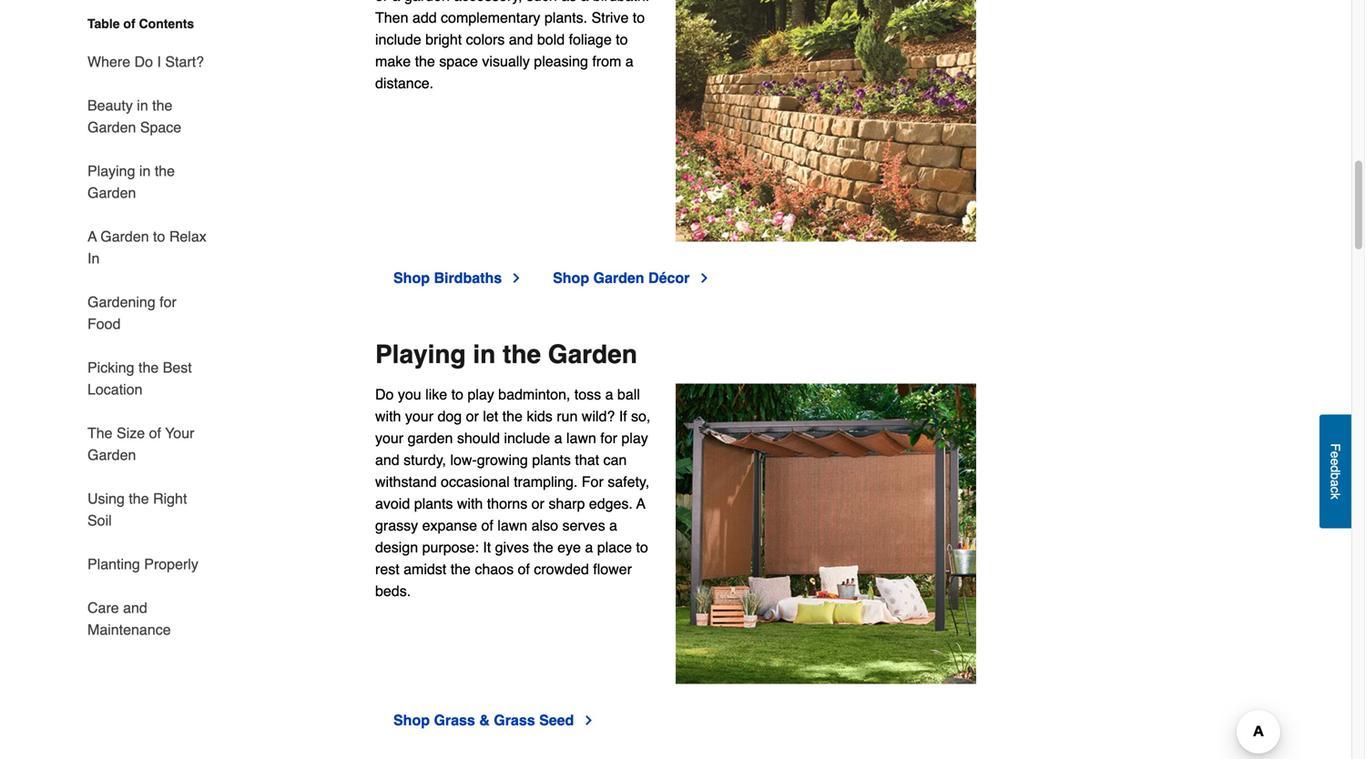 Task type: vqa. For each thing, say whether or not it's contained in the screenshot.
the left the Battery,
no



Task type: describe. For each thing, give the bounding box(es) containing it.
dog
[[438, 408, 462, 425]]

garden inside the size of your garden
[[87, 447, 136, 464]]

a inside f e e d b a c k button
[[1328, 480, 1343, 487]]

for inside do you like to play badminton, toss a ball with your dog or let the kids run wild? if so, your garden should include a lawn for play and sturdy, low-growing plants that can withstand occasional trampling. for safety, avoid plants with thorns or sharp edges. a grassy expanse of lawn also serves a design purpose: it gives the eye a place to rest amidst the chaos of crowded flower beds.
[[600, 430, 617, 447]]

amidst
[[404, 561, 446, 578]]

f
[[1328, 444, 1343, 451]]

expanse
[[422, 517, 477, 534]]

1 vertical spatial play
[[621, 430, 648, 447]]

run
[[557, 408, 578, 425]]

so,
[[631, 408, 651, 425]]

purpose:
[[422, 539, 479, 556]]

wild?
[[582, 408, 615, 425]]

a inside do you like to play badminton, toss a ball with your dog or let the kids run wild? if so, your garden should include a lawn for play and sturdy, low-growing plants that can withstand occasional trampling. for safety, avoid plants with thorns or sharp edges. a grassy expanse of lawn also serves a design purpose: it gives the eye a place to rest amidst the chaos of crowded flower beds.
[[636, 495, 645, 512]]

shop for shop birdbaths
[[393, 270, 430, 286]]

0 vertical spatial plants
[[532, 452, 571, 469]]

also
[[532, 517, 558, 534]]

shop for shop grass & grass seed
[[393, 712, 430, 729]]

do inside do you like to play badminton, toss a ball with your dog or let the kids run wild? if so, your garden should include a lawn for play and sturdy, low-growing plants that can withstand occasional trampling. for safety, avoid plants with thorns or sharp edges. a grassy expanse of lawn also serves a design purpose: it gives the eye a place to rest amidst the chaos of crowded flower beds.
[[375, 386, 394, 403]]

shop for shop garden décor
[[553, 270, 589, 286]]

like
[[425, 386, 447, 403]]

for inside gardening for food
[[160, 294, 177, 311]]

&
[[479, 712, 490, 729]]

serves
[[562, 517, 605, 534]]

a terraced retaining wall with flowers and hostas in a backyard. image
[[676, 0, 976, 242]]

the
[[87, 425, 113, 442]]

chaos
[[475, 561, 514, 578]]

chevron right image for shop birdbaths
[[509, 271, 524, 286]]

soil
[[87, 512, 112, 529]]

a garden to relax in
[[87, 228, 207, 267]]

gives
[[495, 539, 529, 556]]

0 horizontal spatial or
[[466, 408, 479, 425]]

of up it
[[481, 517, 493, 534]]

gardening
[[87, 294, 155, 311]]

1 horizontal spatial with
[[457, 495, 483, 512]]

a right 'eye'
[[585, 539, 593, 556]]

thorns
[[487, 495, 527, 512]]

shop grass & grass seed link
[[393, 710, 596, 732]]

flower
[[593, 561, 632, 578]]

f e e d b a c k button
[[1320, 415, 1352, 529]]

if
[[619, 408, 627, 425]]

garden inside beauty in the garden space
[[87, 119, 136, 136]]

should
[[457, 430, 500, 447]]

can
[[603, 452, 627, 469]]

beauty in the garden space
[[87, 97, 181, 136]]

maintenance
[[87, 622, 171, 638]]

it
[[483, 539, 491, 556]]

the size of your garden link
[[87, 412, 209, 477]]

a garden to relax in link
[[87, 215, 209, 281]]

sharp
[[549, 495, 585, 512]]

2 grass from the left
[[494, 712, 535, 729]]

of inside the size of your garden
[[149, 425, 161, 442]]

in for beauty in the garden space link
[[137, 97, 148, 114]]

place
[[597, 539, 632, 556]]

that
[[575, 452, 599, 469]]

1 horizontal spatial lawn
[[566, 430, 596, 447]]

edges.
[[589, 495, 633, 512]]

1 grass from the left
[[434, 712, 475, 729]]

using
[[87, 490, 125, 507]]

right
[[153, 490, 187, 507]]

the inside playing in the garden
[[155, 163, 175, 179]]

where do i start?
[[87, 53, 204, 70]]

k
[[1328, 493, 1343, 500]]

your
[[165, 425, 194, 442]]

of right 'table'
[[123, 16, 135, 31]]

properly
[[144, 556, 198, 573]]

gardening for food
[[87, 294, 177, 332]]

trampling.
[[514, 474, 578, 490]]

withstand
[[375, 474, 437, 490]]

beauty
[[87, 97, 133, 114]]

let
[[483, 408, 498, 425]]

and inside care and maintenance
[[123, 600, 147, 617]]

gardening for food link
[[87, 281, 209, 346]]

the inside beauty in the garden space
[[152, 97, 172, 114]]

where do i start? link
[[87, 40, 204, 84]]

0 vertical spatial your
[[405, 408, 434, 425]]

the down also
[[533, 539, 553, 556]]

ball
[[617, 386, 640, 403]]

a left the ball
[[605, 386, 613, 403]]

seed
[[539, 712, 574, 729]]

1 horizontal spatial or
[[532, 495, 545, 512]]

d
[[1328, 466, 1343, 473]]

shop birdbaths link
[[393, 267, 524, 289]]

design
[[375, 539, 418, 556]]

relax
[[169, 228, 207, 245]]

occasional
[[441, 474, 510, 490]]

in
[[87, 250, 100, 267]]

using the right soil
[[87, 490, 187, 529]]

planting
[[87, 556, 140, 573]]

i
[[157, 53, 161, 70]]

picking
[[87, 359, 134, 376]]

the inside the using the right soil
[[129, 490, 149, 507]]

you
[[398, 386, 421, 403]]

c
[[1328, 487, 1343, 493]]

low-
[[450, 452, 477, 469]]



Task type: locate. For each thing, give the bounding box(es) containing it.
with down occasional
[[457, 495, 483, 512]]

1 vertical spatial do
[[375, 386, 394, 403]]

0 horizontal spatial chevron right image
[[509, 271, 524, 286]]

1 vertical spatial lawn
[[498, 517, 527, 534]]

toss
[[574, 386, 601, 403]]

chevron right image inside the shop birdbaths link
[[509, 271, 524, 286]]

chevron right image right birdbaths at left top
[[509, 271, 524, 286]]

garden down beauty
[[87, 119, 136, 136]]

kids
[[527, 408, 553, 425]]

b
[[1328, 473, 1343, 480]]

space
[[140, 119, 181, 136]]

garden up toss
[[548, 340, 637, 369]]

chevron right image right seed on the left bottom
[[581, 714, 596, 728]]

0 vertical spatial lawn
[[566, 430, 596, 447]]

beds.
[[375, 583, 411, 600]]

picking the best location link
[[87, 346, 209, 412]]

garden
[[87, 119, 136, 136], [87, 184, 136, 201], [100, 228, 149, 245], [593, 270, 644, 286], [548, 340, 637, 369], [87, 447, 136, 464]]

a
[[87, 228, 97, 245], [636, 495, 645, 512]]

0 vertical spatial and
[[375, 452, 400, 469]]

using the right soil link
[[87, 477, 209, 543]]

1 horizontal spatial playing in the garden
[[375, 340, 637, 369]]

shop garden décor link
[[553, 267, 712, 289]]

2 vertical spatial in
[[473, 340, 496, 369]]

1 vertical spatial plants
[[414, 495, 453, 512]]

1 horizontal spatial playing
[[375, 340, 466, 369]]

to inside a garden to relax in
[[153, 228, 165, 245]]

a down safety,
[[636, 495, 645, 512]]

1 horizontal spatial your
[[405, 408, 434, 425]]

1 vertical spatial playing in the garden
[[375, 340, 637, 369]]

avoid
[[375, 495, 410, 512]]

playing
[[87, 163, 135, 179], [375, 340, 466, 369]]

0 vertical spatial chevron right image
[[509, 271, 524, 286]]

do you like to play badminton, toss a ball with your dog or let the kids run wild? if so, your garden should include a lawn for play and sturdy, low-growing plants that can withstand occasional trampling. for safety, avoid plants with thorns or sharp edges. a grassy expanse of lawn also serves a design purpose: it gives the eye a place to rest amidst the chaos of crowded flower beds.
[[375, 386, 651, 600]]

e up b
[[1328, 458, 1343, 466]]

in inside playing in the garden
[[139, 163, 151, 179]]

of down gives
[[518, 561, 530, 578]]

contents
[[139, 16, 194, 31]]

for
[[582, 474, 604, 490]]

picking the best location
[[87, 359, 192, 398]]

playing in the garden inside table of contents element
[[87, 163, 175, 201]]

0 horizontal spatial your
[[375, 430, 404, 447]]

1 horizontal spatial a
[[636, 495, 645, 512]]

0 vertical spatial play
[[468, 386, 494, 403]]

a up in
[[87, 228, 97, 245]]

or up also
[[532, 495, 545, 512]]

0 vertical spatial playing
[[87, 163, 135, 179]]

0 horizontal spatial and
[[123, 600, 147, 617]]

do
[[134, 53, 153, 70], [375, 386, 394, 403]]

play down 'so,'
[[621, 430, 648, 447]]

décor
[[648, 270, 690, 286]]

your down you
[[405, 408, 434, 425]]

0 vertical spatial to
[[153, 228, 165, 245]]

1 horizontal spatial grass
[[494, 712, 535, 729]]

1 horizontal spatial to
[[451, 386, 464, 403]]

in up space
[[137, 97, 148, 114]]

1 vertical spatial for
[[600, 430, 617, 447]]

grass left &
[[434, 712, 475, 729]]

0 vertical spatial do
[[134, 53, 153, 70]]

e up d
[[1328, 451, 1343, 458]]

lawn
[[566, 430, 596, 447], [498, 517, 527, 534]]

1 horizontal spatial do
[[375, 386, 394, 403]]

in down space
[[139, 163, 151, 179]]

playing in the garden down space
[[87, 163, 175, 201]]

the left right
[[129, 490, 149, 507]]

1 vertical spatial with
[[457, 495, 483, 512]]

0 horizontal spatial play
[[468, 386, 494, 403]]

0 horizontal spatial grass
[[434, 712, 475, 729]]

a up "k" at the right bottom of the page
[[1328, 480, 1343, 487]]

garden inside playing in the garden
[[87, 184, 136, 201]]

1 horizontal spatial plants
[[532, 452, 571, 469]]

1 vertical spatial your
[[375, 430, 404, 447]]

do left i
[[134, 53, 153, 70]]

with
[[375, 408, 401, 425], [457, 495, 483, 512]]

and up withstand
[[375, 452, 400, 469]]

do left you
[[375, 386, 394, 403]]

or
[[466, 408, 479, 425], [532, 495, 545, 512]]

with down you
[[375, 408, 401, 425]]

playing in the garden
[[87, 163, 175, 201], [375, 340, 637, 369]]

shop birdbaths
[[393, 270, 502, 286]]

1 horizontal spatial play
[[621, 430, 648, 447]]

or left let at left
[[466, 408, 479, 425]]

lawn up gives
[[498, 517, 527, 534]]

include
[[504, 430, 550, 447]]

plants up trampling.
[[532, 452, 571, 469]]

1 e from the top
[[1328, 451, 1343, 458]]

garden inside a garden to relax in
[[100, 228, 149, 245]]

1 vertical spatial a
[[636, 495, 645, 512]]

the up badminton,
[[503, 340, 541, 369]]

0 horizontal spatial plants
[[414, 495, 453, 512]]

1 vertical spatial to
[[451, 386, 464, 403]]

playing in the garden link
[[87, 149, 209, 215]]

plants up expanse
[[414, 495, 453, 512]]

and up maintenance
[[123, 600, 147, 617]]

safety,
[[608, 474, 650, 490]]

1 horizontal spatial for
[[600, 430, 617, 447]]

0 horizontal spatial to
[[153, 228, 165, 245]]

for up the can
[[600, 430, 617, 447]]

shop grass & grass seed
[[393, 712, 574, 729]]

a down the run
[[554, 430, 562, 447]]

garden
[[408, 430, 453, 447]]

sturdy,
[[404, 452, 446, 469]]

the left 'best'
[[138, 359, 159, 376]]

2 vertical spatial to
[[636, 539, 648, 556]]

a
[[605, 386, 613, 403], [554, 430, 562, 447], [1328, 480, 1343, 487], [609, 517, 617, 534], [585, 539, 593, 556]]

a black metal pergola with adjustable brown shades in a backyard with a picnic set up. image
[[676, 384, 976, 684]]

the right let at left
[[502, 408, 523, 425]]

to
[[153, 228, 165, 245], [451, 386, 464, 403], [636, 539, 648, 556]]

playing inside playing in the garden
[[87, 163, 135, 179]]

in for playing in the garden link
[[139, 163, 151, 179]]

your left garden on the bottom left
[[375, 430, 404, 447]]

to right place
[[636, 539, 648, 556]]

shop garden décor
[[553, 270, 690, 286]]

0 vertical spatial with
[[375, 408, 401, 425]]

play up let at left
[[468, 386, 494, 403]]

0 horizontal spatial do
[[134, 53, 153, 70]]

the inside picking the best location
[[138, 359, 159, 376]]

1 vertical spatial chevron right image
[[581, 714, 596, 728]]

rest
[[375, 561, 400, 578]]

and inside do you like to play badminton, toss a ball with your dog or let the kids run wild? if so, your garden should include a lawn for play and sturdy, low-growing plants that can withstand occasional trampling. for safety, avoid plants with thorns or sharp edges. a grassy expanse of lawn also serves a design purpose: it gives the eye a place to rest amidst the chaos of crowded flower beds.
[[375, 452, 400, 469]]

0 horizontal spatial with
[[375, 408, 401, 425]]

chevron right image
[[697, 271, 712, 286]]

chevron right image inside shop grass & grass seed link
[[581, 714, 596, 728]]

0 horizontal spatial lawn
[[498, 517, 527, 534]]

best
[[163, 359, 192, 376]]

playing in the garden up badminton,
[[375, 340, 637, 369]]

the down "purpose:"
[[451, 561, 471, 578]]

care and maintenance
[[87, 600, 171, 638]]

0 horizontal spatial playing
[[87, 163, 135, 179]]

badminton,
[[498, 386, 570, 403]]

0 vertical spatial playing in the garden
[[87, 163, 175, 201]]

0 horizontal spatial for
[[160, 294, 177, 311]]

garden down the
[[87, 447, 136, 464]]

2 e from the top
[[1328, 458, 1343, 466]]

lawn up that
[[566, 430, 596, 447]]

and
[[375, 452, 400, 469], [123, 600, 147, 617]]

birdbaths
[[434, 270, 502, 286]]

to left relax
[[153, 228, 165, 245]]

where
[[87, 53, 130, 70]]

food
[[87, 316, 121, 332]]

your
[[405, 408, 434, 425], [375, 430, 404, 447]]

location
[[87, 381, 143, 398]]

garden up a garden to relax in
[[87, 184, 136, 201]]

garden down playing in the garden link
[[100, 228, 149, 245]]

of right size
[[149, 425, 161, 442]]

growing
[[477, 452, 528, 469]]

play
[[468, 386, 494, 403], [621, 430, 648, 447]]

crowded
[[534, 561, 589, 578]]

1 horizontal spatial chevron right image
[[581, 714, 596, 728]]

garden left décor
[[593, 270, 644, 286]]

0 vertical spatial in
[[137, 97, 148, 114]]

1 vertical spatial in
[[139, 163, 151, 179]]

care and maintenance link
[[87, 587, 209, 641]]

table
[[87, 16, 120, 31]]

a up place
[[609, 517, 617, 534]]

grass
[[434, 712, 475, 729], [494, 712, 535, 729]]

1 horizontal spatial and
[[375, 452, 400, 469]]

chevron right image for shop grass & grass seed
[[581, 714, 596, 728]]

2 horizontal spatial to
[[636, 539, 648, 556]]

0 vertical spatial for
[[160, 294, 177, 311]]

0 vertical spatial or
[[466, 408, 479, 425]]

table of contents
[[87, 16, 194, 31]]

chevron right image
[[509, 271, 524, 286], [581, 714, 596, 728]]

playing up you
[[375, 340, 466, 369]]

grassy
[[375, 517, 418, 534]]

the up space
[[152, 97, 172, 114]]

table of contents element
[[73, 15, 209, 641]]

eye
[[557, 539, 581, 556]]

for right "gardening"
[[160, 294, 177, 311]]

for
[[160, 294, 177, 311], [600, 430, 617, 447]]

size
[[117, 425, 145, 442]]

0 horizontal spatial a
[[87, 228, 97, 245]]

to right the like
[[451, 386, 464, 403]]

do inside table of contents element
[[134, 53, 153, 70]]

playing down beauty in the garden space
[[87, 163, 135, 179]]

care
[[87, 600, 119, 617]]

a inside a garden to relax in
[[87, 228, 97, 245]]

the down space
[[155, 163, 175, 179]]

planting properly
[[87, 556, 198, 573]]

start?
[[165, 53, 204, 70]]

of
[[123, 16, 135, 31], [149, 425, 161, 442], [481, 517, 493, 534], [518, 561, 530, 578]]

1 vertical spatial and
[[123, 600, 147, 617]]

in up let at left
[[473, 340, 496, 369]]

0 horizontal spatial playing in the garden
[[87, 163, 175, 201]]

in inside beauty in the garden space
[[137, 97, 148, 114]]

0 vertical spatial a
[[87, 228, 97, 245]]

f e e d b a c k
[[1328, 444, 1343, 500]]

plants
[[532, 452, 571, 469], [414, 495, 453, 512]]

1 vertical spatial or
[[532, 495, 545, 512]]

grass right &
[[494, 712, 535, 729]]

the size of your garden
[[87, 425, 194, 464]]

1 vertical spatial playing
[[375, 340, 466, 369]]



